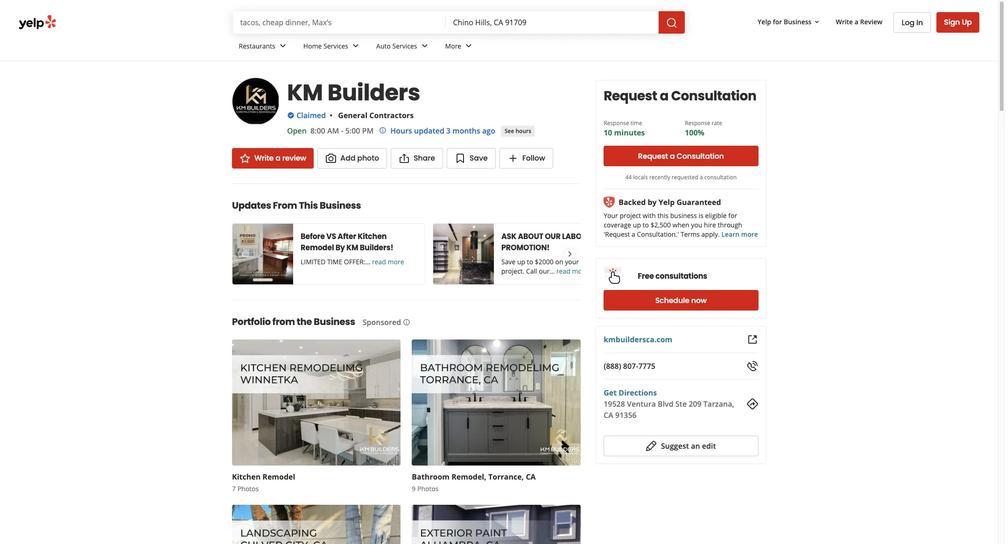 Task type: describe. For each thing, give the bounding box(es) containing it.
before
[[301, 231, 325, 242]]

learn
[[721, 230, 740, 239]]

portfolio from the business
[[232, 315, 355, 328]]

minutes
[[614, 127, 645, 138]]

more inside before vs after kitchen remodel by km builders! limited time offer:… read more
[[388, 257, 404, 266]]

about
[[518, 231, 544, 242]]

your
[[604, 211, 618, 220]]

review
[[282, 153, 306, 163]]

add photo link
[[318, 148, 387, 169]]

ask
[[502, 231, 517, 242]]

none field "near"
[[453, 17, 651, 28]]

up
[[962, 17, 972, 28]]

kitchen remodel 7 photos
[[232, 472, 295, 493]]

hours
[[391, 126, 412, 136]]

remodel,
[[452, 472, 487, 482]]

business logo image
[[232, 78, 280, 125]]

business categories element
[[231, 34, 980, 61]]

auto
[[376, 41, 391, 50]]

bathroom remodel, torrance, ca 9 photos
[[412, 472, 536, 493]]

after
[[338, 231, 356, 242]]

this
[[657, 211, 669, 220]]

services for auto services
[[393, 41, 417, 50]]

pm
[[362, 126, 374, 136]]

locals
[[633, 173, 648, 181]]

vs
[[326, 231, 336, 242]]

24 directions v2 image
[[747, 398, 758, 410]]

eligible
[[705, 211, 727, 220]]

ca inside get directions 19528 ventura blvd ste 209 tarzana, ca 91356
[[604, 410, 613, 420]]

time
[[630, 119, 642, 127]]

km inside before vs after kitchen remodel by km builders! limited time offer:… read more
[[347, 242, 358, 253]]

for inside button
[[773, 17, 782, 26]]

our
[[545, 231, 561, 242]]

an
[[691, 441, 700, 451]]

directions
[[619, 388, 657, 398]]

$2000
[[535, 257, 554, 266]]

7
[[232, 484, 236, 493]]

guaranteed
[[677, 197, 721, 207]]

search image
[[666, 17, 677, 28]]

up inside "your project with this business is eligible for coverage up to $2,500 when you hire through 'request a consultation.' terms apply."
[[633, 220, 641, 229]]

our…
[[539, 267, 555, 276]]

apply.
[[701, 230, 720, 239]]

by
[[648, 197, 657, 207]]

hire
[[704, 220, 716, 229]]

next image
[[564, 248, 575, 260]]

when
[[673, 220, 689, 229]]

auto services link
[[369, 34, 438, 61]]

request inside button
[[638, 151, 668, 161]]

a inside "your project with this business is eligible for coverage up to $2,500 when you hire through 'request a consultation.' terms apply."
[[632, 230, 635, 239]]

save for save up to $2000 on your next project. call our…
[[502, 257, 516, 266]]

suggest an edit
[[661, 441, 716, 451]]

share
[[414, 153, 435, 163]]

project.
[[502, 267, 525, 276]]

24 share v2 image
[[399, 153, 410, 164]]

labor
[[562, 231, 587, 242]]

share button
[[391, 148, 443, 169]]

before vs after kitchen remodel by km builders! image
[[233, 224, 293, 284]]

photo
[[357, 153, 379, 163]]

rate
[[712, 119, 722, 127]]

kmbuildersca.com link
[[604, 334, 672, 345]]

ask about our labor day promotion!
[[502, 231, 604, 253]]

24 star v2 image
[[240, 153, 251, 164]]

44 locals recently requested a consultation
[[625, 173, 737, 181]]

you
[[691, 220, 702, 229]]

day
[[588, 231, 604, 242]]

to inside save up to $2000 on your next project. call our…
[[527, 257, 533, 266]]

24 camera v2 image
[[326, 153, 337, 164]]

24 external link v2 image
[[747, 334, 758, 345]]

learn more
[[721, 230, 758, 239]]

Find text field
[[240, 17, 438, 28]]

response for 10
[[604, 119, 629, 127]]

to inside "your project with this business is eligible for coverage up to $2,500 when you hire through 'request a consultation.' terms apply."
[[643, 220, 649, 229]]

review
[[860, 17, 883, 26]]

free
[[638, 271, 654, 281]]

kitchen inside kitchen remodel 7 photos
[[232, 472, 261, 482]]

next
[[581, 257, 594, 266]]

response time 10 minutes
[[604, 119, 645, 138]]

add photo
[[340, 153, 379, 163]]

24 save outline v2 image
[[455, 153, 466, 164]]

consultations
[[655, 271, 707, 281]]

updates from this business element
[[217, 184, 626, 285]]

0 vertical spatial consultation
[[671, 87, 756, 105]]

save up to $2000 on your next project. call our…
[[502, 257, 594, 276]]

get directions link
[[604, 388, 657, 398]]

builders
[[328, 77, 420, 108]]

24 chevron down v2 image for auto services
[[419, 40, 430, 52]]

contractors
[[370, 110, 414, 120]]

schedule
[[655, 295, 689, 306]]

restaurants link
[[231, 34, 296, 61]]

now
[[691, 295, 707, 306]]

updates from this business
[[232, 199, 361, 212]]

consultation inside button
[[677, 151, 724, 161]]

write a review link
[[832, 13, 887, 30]]

log in
[[902, 17, 923, 28]]

(888) 807-7775
[[604, 361, 655, 371]]

promotion!
[[502, 242, 550, 253]]

in
[[917, 17, 923, 28]]

edit
[[702, 441, 716, 451]]

updated
[[414, 126, 445, 136]]

through
[[718, 220, 742, 229]]

request a consultation inside button
[[638, 151, 724, 161]]

business inside yelp for business button
[[784, 17, 812, 26]]

none field find
[[240, 17, 438, 28]]

10
[[604, 127, 612, 138]]

coverage
[[604, 220, 631, 229]]

recently
[[649, 173, 670, 181]]

write for write a review
[[836, 17, 853, 26]]

0 vertical spatial request a consultation
[[604, 87, 756, 105]]



Task type: locate. For each thing, give the bounding box(es) containing it.
more for read more
[[572, 267, 589, 276]]

24 chevron down v2 image for home services
[[350, 40, 361, 52]]

44
[[625, 173, 632, 181]]

1 vertical spatial save
[[502, 257, 516, 266]]

by
[[336, 242, 345, 253]]

0 horizontal spatial to
[[527, 257, 533, 266]]

save up project.
[[502, 257, 516, 266]]

1 vertical spatial remodel
[[263, 472, 295, 482]]

0 horizontal spatial up
[[517, 257, 525, 266]]

business inside updates from this business element
[[320, 199, 361, 212]]

24 chevron down v2 image for restaurants
[[277, 40, 288, 52]]

consultation.'
[[637, 230, 679, 239]]

1 vertical spatial to
[[527, 257, 533, 266]]

None search field
[[233, 11, 687, 34]]

kmbuildersca.com
[[604, 334, 672, 345]]

0 vertical spatial request
[[604, 87, 657, 105]]

request up time
[[604, 87, 657, 105]]

91356
[[615, 410, 637, 420]]

for
[[773, 17, 782, 26], [728, 211, 737, 220]]

months
[[453, 126, 480, 136]]

0 vertical spatial save
[[470, 153, 488, 163]]

2 24 chevron down v2 image from the left
[[419, 40, 430, 52]]

24 chevron down v2 image right auto services
[[419, 40, 430, 52]]

1 vertical spatial request a consultation
[[638, 151, 724, 161]]

info alert
[[379, 125, 495, 136]]

2 vertical spatial business
[[314, 315, 355, 328]]

0 vertical spatial up
[[633, 220, 641, 229]]

1 vertical spatial ca
[[526, 472, 536, 482]]

'request
[[604, 230, 630, 239]]

business right the
[[314, 315, 355, 328]]

save
[[470, 153, 488, 163], [502, 257, 516, 266]]

0 horizontal spatial for
[[728, 211, 737, 220]]

follow button
[[500, 148, 553, 169]]

consultation up "rate"
[[671, 87, 756, 105]]

photos inside kitchen remodel 7 photos
[[238, 484, 259, 493]]

0 vertical spatial write
[[836, 17, 853, 26]]

save button
[[447, 148, 496, 169]]

business up the after
[[320, 199, 361, 212]]

0 vertical spatial 16 info v2 image
[[379, 127, 387, 134]]

consultation
[[704, 173, 737, 181]]

to down with
[[643, 220, 649, 229]]

torrance,
[[488, 472, 524, 482]]

0 vertical spatial business
[[784, 17, 812, 26]]

24 chevron down v2 image inside home services link
[[350, 40, 361, 52]]

up up project.
[[517, 257, 525, 266]]

0 vertical spatial more
[[741, 230, 758, 239]]

ventura
[[627, 399, 656, 409]]

24 chevron down v2 image inside "more" link
[[463, 40, 475, 52]]

8:00
[[311, 126, 325, 136]]

write for write a review
[[255, 153, 274, 163]]

to up call
[[527, 257, 533, 266]]

2 vertical spatial more
[[572, 267, 589, 276]]

0 horizontal spatial more
[[388, 257, 404, 266]]

1 vertical spatial more
[[388, 257, 404, 266]]

1 horizontal spatial none field
[[453, 17, 651, 28]]

16 info v2 image inside info alert
[[379, 127, 387, 134]]

business
[[784, 17, 812, 26], [320, 199, 361, 212], [314, 315, 355, 328]]

see hours
[[505, 127, 531, 135]]

0 horizontal spatial services
[[324, 41, 348, 50]]

photos right 7
[[238, 484, 259, 493]]

see hours link
[[501, 126, 535, 137]]

hours updated 3 months ago
[[391, 126, 495, 136]]

24 chevron down v2 image
[[350, 40, 361, 52], [419, 40, 430, 52]]

1 vertical spatial up
[[517, 257, 525, 266]]

schedule now link
[[604, 290, 758, 311]]

up inside save up to $2000 on your next project. call our…
[[517, 257, 525, 266]]

0 vertical spatial yelp
[[758, 17, 771, 26]]

kitchen inside before vs after kitchen remodel by km builders! limited time offer:… read more
[[358, 231, 387, 242]]

2 horizontal spatial more
[[741, 230, 758, 239]]

1 horizontal spatial more
[[572, 267, 589, 276]]

16 info v2 image right sponsored
[[403, 319, 411, 326]]

1 horizontal spatial km
[[347, 242, 358, 253]]

response up 10
[[604, 119, 629, 127]]

business for updates from this business
[[320, 199, 361, 212]]

0 vertical spatial read
[[372, 257, 386, 266]]

1 vertical spatial write
[[255, 153, 274, 163]]

general contractors link
[[338, 110, 414, 120]]

0 horizontal spatial 16 info v2 image
[[379, 127, 387, 134]]

7775
[[638, 361, 655, 371]]

suggest
[[661, 441, 689, 451]]

save inside button
[[470, 153, 488, 163]]

open
[[287, 126, 307, 136]]

learn more link
[[721, 230, 758, 239]]

this
[[299, 199, 318, 212]]

1 response from the left
[[604, 119, 629, 127]]

16 info v2 image inside portfolio from the business "element"
[[403, 319, 411, 326]]

more right learn
[[741, 230, 758, 239]]

1 horizontal spatial photos
[[417, 484, 439, 493]]

add
[[340, 153, 356, 163]]

km right by
[[347, 242, 358, 253]]

up down project
[[633, 220, 641, 229]]

business
[[670, 211, 697, 220]]

remodel inside kitchen remodel 7 photos
[[263, 472, 295, 482]]

1 horizontal spatial services
[[393, 41, 417, 50]]

previous image
[[238, 248, 248, 260]]

0 horizontal spatial ca
[[526, 472, 536, 482]]

km builders
[[287, 77, 420, 108]]

read down builders!
[[372, 257, 386, 266]]

response for 100%
[[685, 119, 710, 127]]

auto services
[[376, 41, 417, 50]]

request a consultation up 100% on the top of page
[[604, 87, 756, 105]]

1 vertical spatial consultation
[[677, 151, 724, 161]]

free consultations
[[638, 271, 707, 281]]

Near text field
[[453, 17, 651, 28]]

your
[[565, 257, 579, 266]]

0 horizontal spatial remodel
[[263, 472, 295, 482]]

read more
[[557, 267, 589, 276]]

request up recently
[[638, 151, 668, 161]]

sponsored
[[363, 317, 401, 327]]

portfolio
[[232, 315, 271, 328]]

business left 16 chevron down v2 icon
[[784, 17, 812, 26]]

yelp inside button
[[758, 17, 771, 26]]

more for learn more
[[741, 230, 758, 239]]

1 vertical spatial read
[[557, 267, 571, 276]]

ca down 19528
[[604, 410, 613, 420]]

ca inside bathroom remodel, torrance, ca 9 photos
[[526, 472, 536, 482]]

ste
[[675, 399, 687, 409]]

request
[[604, 87, 657, 105], [638, 151, 668, 161]]

consultation down 100% on the top of page
[[677, 151, 724, 161]]

open 8:00 am - 5:00 pm
[[287, 126, 374, 136]]

ca right torrance,
[[526, 472, 536, 482]]

offer:…
[[344, 257, 370, 266]]

home
[[303, 41, 322, 50]]

1 horizontal spatial up
[[633, 220, 641, 229]]

with
[[643, 211, 656, 220]]

1 vertical spatial business
[[320, 199, 361, 212]]

1 horizontal spatial response
[[685, 119, 710, 127]]

kitchen up 7
[[232, 472, 261, 482]]

1 services from the left
[[324, 41, 348, 50]]

updates
[[232, 199, 271, 212]]

1 vertical spatial yelp
[[659, 197, 675, 207]]

19528
[[604, 399, 625, 409]]

claimed
[[297, 110, 326, 120]]

save for save
[[470, 153, 488, 163]]

5:00
[[345, 126, 360, 136]]

save right 24 save outline v2 image
[[470, 153, 488, 163]]

0 horizontal spatial response
[[604, 119, 629, 127]]

24 phone v2 image
[[747, 361, 758, 372]]

0 vertical spatial for
[[773, 17, 782, 26]]

0 vertical spatial km
[[287, 77, 323, 108]]

24 pencil v2 image
[[646, 440, 657, 452]]

1 horizontal spatial ca
[[604, 410, 613, 420]]

0 horizontal spatial none field
[[240, 17, 438, 28]]

photos inside bathroom remodel, torrance, ca 9 photos
[[417, 484, 439, 493]]

request a consultation button
[[604, 146, 758, 166]]

1 horizontal spatial to
[[643, 220, 649, 229]]

24 chevron down v2 image right restaurants
[[277, 40, 288, 52]]

24 chevron down v2 image left the auto
[[350, 40, 361, 52]]

24 add v2 image
[[507, 153, 519, 164]]

builders!
[[360, 242, 393, 253]]

0 horizontal spatial 24 chevron down v2 image
[[277, 40, 288, 52]]

business inside portfolio from the business "element"
[[314, 315, 355, 328]]

2 none field from the left
[[453, 17, 651, 28]]

a
[[855, 17, 859, 26], [660, 87, 669, 105], [670, 151, 675, 161], [276, 153, 281, 163], [700, 173, 703, 181], [632, 230, 635, 239]]

1 horizontal spatial 16 info v2 image
[[403, 319, 411, 326]]

0 horizontal spatial yelp
[[659, 197, 675, 207]]

1 vertical spatial for
[[728, 211, 737, 220]]

0 vertical spatial remodel
[[301, 242, 334, 253]]

1 vertical spatial 16 info v2 image
[[403, 319, 411, 326]]

1 horizontal spatial for
[[773, 17, 782, 26]]

1 photos from the left
[[238, 484, 259, 493]]

0 horizontal spatial km
[[287, 77, 323, 108]]

1 vertical spatial km
[[347, 242, 358, 253]]

write left review
[[836, 17, 853, 26]]

1 horizontal spatial write
[[836, 17, 853, 26]]

16 info v2 image right pm
[[379, 127, 387, 134]]

16 claim filled v2 image
[[287, 112, 295, 119]]

24 chevron down v2 image right more
[[463, 40, 475, 52]]

get directions 19528 ventura blvd ste 209 tarzana, ca 91356
[[604, 388, 734, 420]]

24 chevron down v2 image for more
[[463, 40, 475, 52]]

1 24 chevron down v2 image from the left
[[350, 40, 361, 52]]

209
[[689, 399, 701, 409]]

services right the auto
[[393, 41, 417, 50]]

is
[[699, 211, 703, 220]]

tarzana,
[[703, 399, 734, 409]]

portfolio from the business element
[[217, 300, 586, 544]]

blvd
[[658, 399, 673, 409]]

1 horizontal spatial remodel
[[301, 242, 334, 253]]

km up claimed
[[287, 77, 323, 108]]

None field
[[240, 17, 438, 28], [453, 17, 651, 28]]

read inside before vs after kitchen remodel by km builders! limited time offer:… read more
[[372, 257, 386, 266]]

backed
[[619, 197, 646, 207]]

1 horizontal spatial 24 chevron down v2 image
[[419, 40, 430, 52]]

services
[[324, 41, 348, 50], [393, 41, 417, 50]]

services for home services
[[324, 41, 348, 50]]

remodel
[[301, 242, 334, 253], [263, 472, 295, 482]]

more down builders!
[[388, 257, 404, 266]]

remodel inside before vs after kitchen remodel by km builders! limited time offer:… read more
[[301, 242, 334, 253]]

business for portfolio from the business
[[314, 315, 355, 328]]

response inside response time 10 minutes
[[604, 119, 629, 127]]

request a consultation up 44 locals recently requested a consultation
[[638, 151, 724, 161]]

write a review
[[836, 17, 883, 26]]

0 horizontal spatial 24 chevron down v2 image
[[350, 40, 361, 52]]

16 chevron down v2 image
[[814, 18, 821, 26]]

call
[[526, 267, 537, 276]]

0 vertical spatial to
[[643, 220, 649, 229]]

hours
[[516, 127, 531, 135]]

807-
[[623, 361, 638, 371]]

1 horizontal spatial save
[[502, 257, 516, 266]]

ago
[[482, 126, 495, 136]]

more down next
[[572, 267, 589, 276]]

for up through
[[728, 211, 737, 220]]

more link
[[438, 34, 482, 61]]

to
[[643, 220, 649, 229], [527, 257, 533, 266]]

2 photos from the left
[[417, 484, 439, 493]]

1 24 chevron down v2 image from the left
[[277, 40, 288, 52]]

0 horizontal spatial save
[[470, 153, 488, 163]]

1 none field from the left
[[240, 17, 438, 28]]

photos
[[238, 484, 259, 493], [417, 484, 439, 493]]

bathroom
[[412, 472, 450, 482]]

write right 24 star v2 image
[[255, 153, 274, 163]]

general contractors
[[338, 110, 414, 120]]

services right home
[[324, 41, 348, 50]]

0 horizontal spatial read
[[372, 257, 386, 266]]

24 chevron down v2 image
[[277, 40, 288, 52], [463, 40, 475, 52]]

requested
[[672, 173, 698, 181]]

for inside "your project with this business is eligible for coverage up to $2,500 when you hire through 'request a consultation.' terms apply."
[[728, 211, 737, 220]]

response inside response rate 100%
[[685, 119, 710, 127]]

24 chevron down v2 image inside restaurants link
[[277, 40, 288, 52]]

0 vertical spatial ca
[[604, 410, 613, 420]]

read down on
[[557, 267, 571, 276]]

ask about our labor day promotion! image
[[433, 224, 494, 284]]

1 horizontal spatial 24 chevron down v2 image
[[463, 40, 475, 52]]

1 vertical spatial request
[[638, 151, 668, 161]]

1 vertical spatial kitchen
[[232, 472, 261, 482]]

a inside button
[[670, 151, 675, 161]]

2 response from the left
[[685, 119, 710, 127]]

for left 16 chevron down v2 icon
[[773, 17, 782, 26]]

24 chevron down v2 image inside auto services link
[[419, 40, 430, 52]]

0 horizontal spatial photos
[[238, 484, 259, 493]]

2 24 chevron down v2 image from the left
[[463, 40, 475, 52]]

response rate 100%
[[685, 119, 722, 138]]

response up 100% on the top of page
[[685, 119, 710, 127]]

restaurants
[[239, 41, 275, 50]]

kitchen up builders!
[[358, 231, 387, 242]]

0 horizontal spatial write
[[255, 153, 274, 163]]

16 info v2 image
[[379, 127, 387, 134], [403, 319, 411, 326]]

1 horizontal spatial yelp
[[758, 17, 771, 26]]

0 horizontal spatial kitchen
[[232, 472, 261, 482]]

the
[[297, 315, 312, 328]]

1 horizontal spatial kitchen
[[358, 231, 387, 242]]

2 services from the left
[[393, 41, 417, 50]]

yelp for business button
[[754, 13, 825, 30]]

km
[[287, 77, 323, 108], [347, 242, 358, 253]]

sign
[[944, 17, 960, 28]]

1 horizontal spatial read
[[557, 267, 571, 276]]

0 vertical spatial kitchen
[[358, 231, 387, 242]]

home services link
[[296, 34, 369, 61]]

save inside save up to $2000 on your next project. call our…
[[502, 257, 516, 266]]

photos down bathroom
[[417, 484, 439, 493]]

log
[[902, 17, 915, 28]]

ca
[[604, 410, 613, 420], [526, 472, 536, 482]]



Task type: vqa. For each thing, say whether or not it's contained in the screenshot.
right the more
yes



